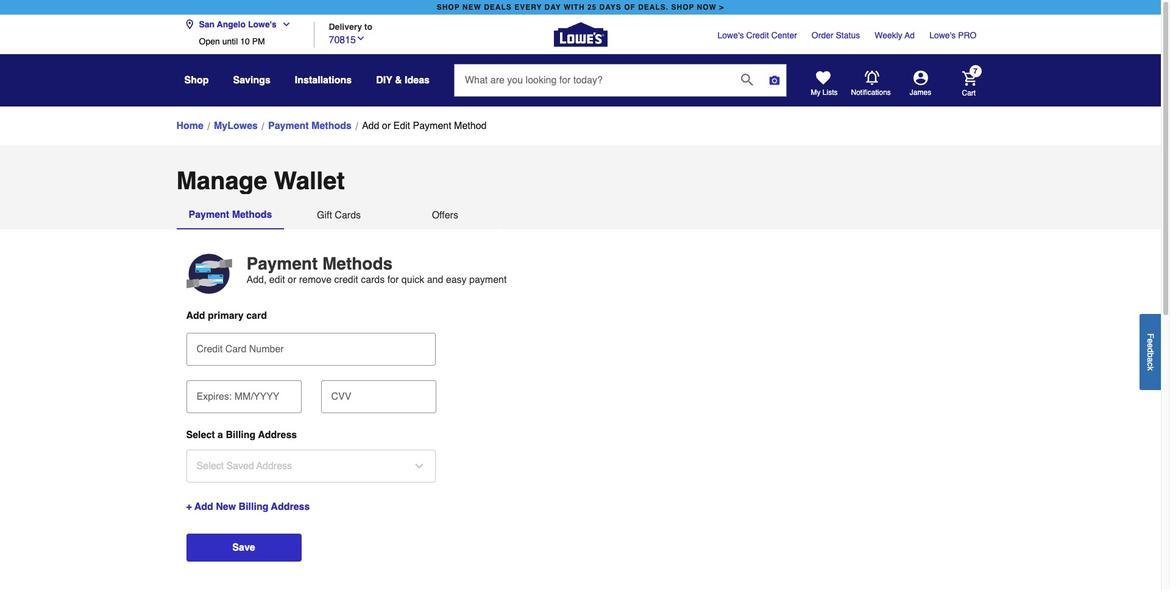 Task type: locate. For each thing, give the bounding box(es) containing it.
0 vertical spatial or
[[382, 121, 391, 132]]

payment image
[[186, 254, 232, 294]]

lowe's home improvement logo image
[[554, 8, 607, 61]]

address
[[258, 430, 297, 441], [271, 502, 310, 513]]

1 vertical spatial address
[[271, 502, 310, 513]]

2 shop from the left
[[671, 3, 694, 12]]

a right select
[[218, 430, 223, 441]]

add left primary
[[186, 311, 205, 322]]

payment methods inside "button"
[[189, 210, 272, 221]]

add primary card
[[186, 311, 267, 322]]

or right the 'edit'
[[288, 275, 296, 286]]

delivery
[[329, 22, 362, 31]]

e up d
[[1146, 339, 1155, 344]]

1 vertical spatial credit
[[197, 344, 223, 355]]

0 horizontal spatial shop
[[437, 3, 460, 12]]

shop left new
[[437, 3, 460, 12]]

payment methods add, edit or remove credit cards for quick and easy payment
[[247, 254, 507, 286]]

status
[[836, 30, 860, 40]]

Expires: MM/YYYY text field
[[191, 381, 296, 408]]

expires:
[[197, 392, 232, 403]]

1 vertical spatial or
[[288, 275, 296, 286]]

add right +
[[194, 502, 213, 513]]

mylowes
[[214, 121, 258, 132]]

credit
[[746, 30, 769, 40], [197, 344, 223, 355]]

ad
[[905, 30, 915, 40]]

billing right new
[[239, 502, 268, 513]]

billing down expires: mm/yyyy
[[226, 430, 256, 441]]

tab list
[[176, 202, 500, 230]]

a inside navigation
[[218, 430, 223, 441]]

methods up credit
[[322, 254, 393, 274]]

tab list containing payment methods
[[176, 202, 500, 230]]

2 horizontal spatial lowe's
[[929, 30, 956, 40]]

order status link
[[812, 29, 860, 41]]

and
[[427, 275, 443, 286]]

add
[[362, 121, 379, 132], [186, 311, 205, 322], [194, 502, 213, 513]]

0 horizontal spatial a
[[218, 430, 223, 441]]

1 vertical spatial billing
[[239, 502, 268, 513]]

method
[[454, 121, 487, 132]]

or left the edit at the top
[[382, 121, 391, 132]]

billing
[[226, 430, 256, 441], [239, 502, 268, 513]]

1 horizontal spatial a
[[1146, 358, 1155, 363]]

number
[[249, 344, 284, 355]]

0 horizontal spatial lowe's
[[248, 20, 277, 29]]

payment
[[268, 121, 309, 132], [413, 121, 451, 132], [189, 210, 229, 221], [247, 254, 318, 274]]

lowe's inside lowe's pro link
[[929, 30, 956, 40]]

shop button
[[184, 69, 209, 91]]

diy & ideas
[[376, 75, 430, 86]]

0 vertical spatial add
[[362, 121, 379, 132]]

order
[[812, 30, 833, 40]]

quick
[[402, 275, 424, 286]]

to
[[364, 22, 372, 31]]

remove
[[299, 275, 332, 286]]

methods down installations
[[311, 121, 352, 132]]

tab list inside payment methods navigation
[[176, 202, 500, 230]]

lowe's left pro at the top of the page
[[929, 30, 956, 40]]

chevron down image
[[356, 33, 366, 43]]

payment methods for payment methods "button"
[[189, 210, 272, 221]]

a up k
[[1146, 358, 1155, 363]]

1 e from the top
[[1146, 339, 1155, 344]]

payment right the edit at the top
[[413, 121, 451, 132]]

credit left card on the bottom
[[197, 344, 223, 355]]

open until 10 pm
[[199, 37, 265, 46]]

0 vertical spatial payment methods
[[268, 121, 352, 132]]

methods
[[311, 121, 352, 132], [232, 210, 272, 221], [322, 254, 393, 274]]

credit
[[334, 275, 358, 286]]

e up b
[[1146, 344, 1155, 348]]

payment down the manage
[[189, 210, 229, 221]]

a inside button
[[1146, 358, 1155, 363]]

>
[[719, 3, 724, 12]]

payment methods button
[[176, 202, 284, 230]]

save button
[[186, 534, 301, 563]]

my lists
[[811, 88, 838, 97]]

+ add new billing address
[[186, 502, 310, 513]]

easy
[[446, 275, 467, 286]]

card
[[225, 344, 246, 355]]

gift cards
[[317, 210, 361, 221]]

expires: mm/yyyy
[[197, 392, 279, 403]]

lowe's pro link
[[929, 29, 977, 41]]

0 horizontal spatial credit
[[197, 344, 223, 355]]

payment inside payment methods add, edit or remove credit cards for quick and easy payment
[[247, 254, 318, 274]]

location image
[[184, 20, 194, 29]]

until
[[222, 37, 238, 46]]

days
[[599, 3, 622, 12]]

primary
[[208, 311, 244, 322]]

payment up the 'edit'
[[247, 254, 318, 274]]

0 vertical spatial methods
[[311, 121, 352, 132]]

payment methods down the manage
[[189, 210, 272, 221]]

add,
[[247, 275, 267, 286]]

credit left center at top
[[746, 30, 769, 40]]

0 vertical spatial a
[[1146, 358, 1155, 363]]

lowe's up pm
[[248, 20, 277, 29]]

lists
[[823, 88, 838, 97]]

camera image
[[768, 74, 781, 87]]

1 vertical spatial add
[[186, 311, 205, 322]]

credit card number
[[197, 344, 284, 355]]

payment methods
[[268, 121, 352, 132], [189, 210, 272, 221]]

0 horizontal spatial or
[[288, 275, 296, 286]]

weekly
[[875, 30, 902, 40]]

shop left now
[[671, 3, 694, 12]]

lowe's home improvement lists image
[[816, 71, 830, 85]]

payment methods down installations
[[268, 121, 352, 132]]

c
[[1146, 363, 1155, 367]]

credit inside payment methods navigation
[[197, 344, 223, 355]]

add left the edit at the top
[[362, 121, 379, 132]]

ideas
[[405, 75, 430, 86]]

1 vertical spatial payment methods
[[189, 210, 272, 221]]

lowe's
[[248, 20, 277, 29], [718, 30, 744, 40], [929, 30, 956, 40]]

my
[[811, 88, 821, 97]]

now
[[697, 3, 717, 12]]

1 horizontal spatial lowe's
[[718, 30, 744, 40]]

None search field
[[454, 64, 787, 108]]

methods down manage wallet
[[232, 210, 272, 221]]

angelo
[[217, 20, 246, 29]]

1 horizontal spatial shop
[[671, 3, 694, 12]]

0 vertical spatial credit
[[746, 30, 769, 40]]

center
[[771, 30, 797, 40]]

save
[[232, 543, 255, 554]]

1 vertical spatial methods
[[232, 210, 272, 221]]

chevron down image
[[277, 20, 291, 29]]

lowe's down >
[[718, 30, 744, 40]]

manage
[[176, 167, 267, 195]]

2 vertical spatial methods
[[322, 254, 393, 274]]

70815 button
[[329, 31, 366, 47]]

e
[[1146, 339, 1155, 344], [1146, 344, 1155, 348]]

CVV text field
[[326, 381, 431, 408]]

1 horizontal spatial credit
[[746, 30, 769, 40]]

edit
[[393, 121, 410, 132]]

methods inside "button"
[[232, 210, 272, 221]]

shop
[[437, 3, 460, 12], [671, 3, 694, 12]]

manage wallet
[[176, 167, 345, 195]]

delivery to
[[329, 22, 372, 31]]

add for add or edit payment method
[[362, 121, 379, 132]]

lowe's home improvement notification center image
[[864, 71, 879, 85]]

shop new deals every day with 25 days of deals. shop now > link
[[434, 0, 727, 15]]

1 vertical spatial a
[[218, 430, 223, 441]]

installations
[[295, 75, 352, 86]]

lowe's for lowe's credit center
[[718, 30, 744, 40]]



Task type: vqa. For each thing, say whether or not it's contained in the screenshot.
Center
yes



Task type: describe. For each thing, give the bounding box(es) containing it.
lowe's credit center
[[718, 30, 797, 40]]

25
[[587, 3, 597, 12]]

notifications
[[851, 88, 891, 97]]

home link
[[176, 119, 204, 133]]

lowe's for lowe's pro
[[929, 30, 956, 40]]

gift
[[317, 210, 332, 221]]

f e e d b a c k button
[[1140, 314, 1161, 390]]

gift cards button
[[287, 202, 390, 230]]

1 shop from the left
[[437, 3, 460, 12]]

select a billing address
[[186, 430, 297, 441]]

san
[[199, 20, 215, 29]]

deals
[[484, 3, 512, 12]]

lowe's home improvement cart image
[[962, 71, 977, 86]]

0 vertical spatial address
[[258, 430, 297, 441]]

for
[[387, 275, 399, 286]]

f
[[1146, 334, 1155, 339]]

of
[[624, 3, 636, 12]]

+
[[186, 502, 192, 513]]

payment inside "button"
[[189, 210, 229, 221]]

methods for payment methods link
[[311, 121, 352, 132]]

mylowes link
[[214, 119, 258, 133]]

add or edit payment method link
[[362, 119, 487, 133]]

san angelo lowe's
[[199, 20, 277, 29]]

or inside payment methods add, edit or remove credit cards for quick and easy payment
[[288, 275, 296, 286]]

methods for payment methods "button"
[[232, 210, 272, 221]]

cvv
[[331, 392, 351, 403]]

Search Query text field
[[455, 65, 731, 96]]

home
[[176, 121, 204, 132]]

payment methods navigation
[[176, 202, 985, 577]]

0 vertical spatial billing
[[226, 430, 256, 441]]

pro
[[958, 30, 977, 40]]

offers button
[[393, 202, 497, 230]]

weekly ad link
[[875, 29, 915, 41]]

payment methods link
[[268, 119, 352, 133]]

savings button
[[233, 69, 271, 91]]

&
[[395, 75, 402, 86]]

order status
[[812, 30, 860, 40]]

cart
[[962, 89, 976, 97]]

Credit Card Number text field
[[191, 333, 431, 360]]

payment right mylowes
[[268, 121, 309, 132]]

edit
[[269, 275, 285, 286]]

wallet
[[274, 167, 345, 195]]

search image
[[741, 73, 753, 86]]

lowe's inside "san angelo lowe's" button
[[248, 20, 277, 29]]

open
[[199, 37, 220, 46]]

1 horizontal spatial or
[[382, 121, 391, 132]]

card
[[246, 311, 267, 322]]

san angelo lowe's button
[[184, 12, 296, 37]]

shop new deals every day with 25 days of deals. shop now >
[[437, 3, 724, 12]]

new
[[216, 502, 236, 513]]

70815
[[329, 34, 356, 45]]

f e e d b a c k
[[1146, 334, 1155, 371]]

k
[[1146, 367, 1155, 371]]

lowe's credit center link
[[718, 29, 797, 41]]

every
[[514, 3, 542, 12]]

lowe's pro
[[929, 30, 977, 40]]

installations button
[[295, 69, 352, 91]]

diy & ideas button
[[376, 69, 430, 91]]

with
[[564, 3, 585, 12]]

deals.
[[638, 3, 669, 12]]

day
[[545, 3, 561, 12]]

d
[[1146, 348, 1155, 353]]

james button
[[891, 71, 950, 98]]

payment
[[469, 275, 507, 286]]

offers
[[432, 210, 458, 221]]

james
[[910, 88, 931, 97]]

2 e from the top
[[1146, 344, 1155, 348]]

add for add primary card
[[186, 311, 205, 322]]

select
[[186, 430, 215, 441]]

mm/yyyy
[[234, 392, 279, 403]]

diy
[[376, 75, 392, 86]]

methods inside payment methods add, edit or remove credit cards for quick and easy payment
[[322, 254, 393, 274]]

pm
[[252, 37, 265, 46]]

b
[[1146, 353, 1155, 358]]

payment methods for payment methods link
[[268, 121, 352, 132]]

savings
[[233, 75, 271, 86]]

weekly ad
[[875, 30, 915, 40]]

my lists link
[[811, 71, 838, 98]]

10
[[240, 37, 250, 46]]

new
[[462, 3, 481, 12]]

add or edit payment method
[[362, 121, 487, 132]]

cards
[[361, 275, 385, 286]]

2 vertical spatial add
[[194, 502, 213, 513]]



